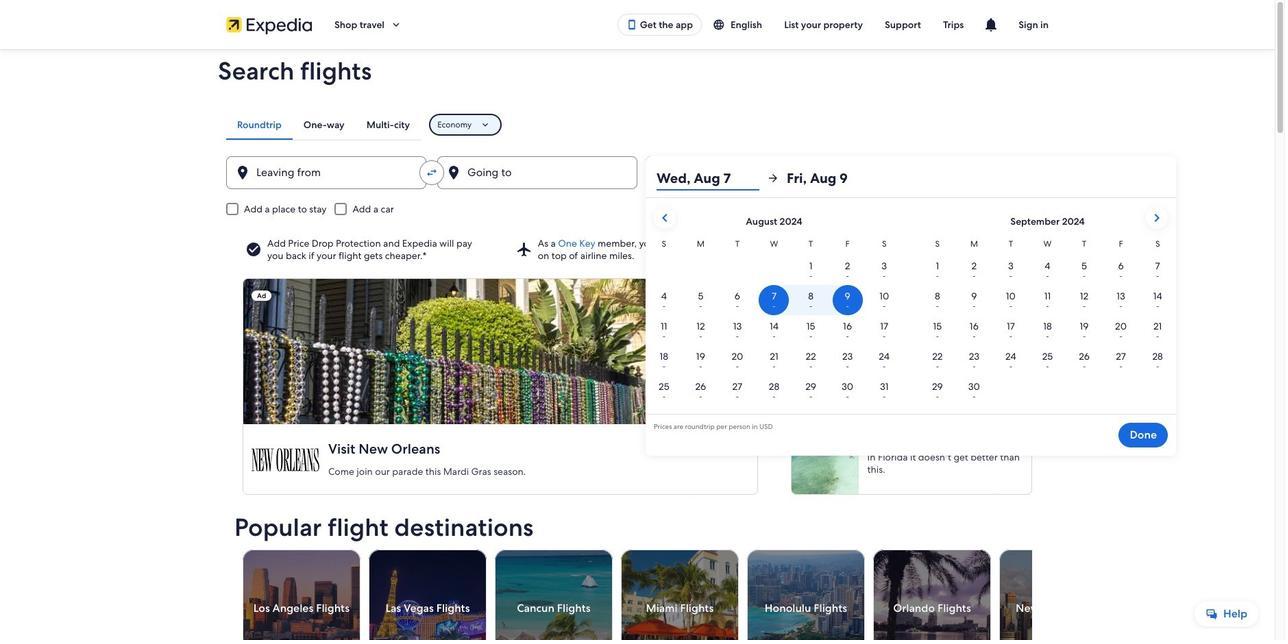Task type: vqa. For each thing, say whether or not it's contained in the screenshot.
main content
yes



Task type: locate. For each thing, give the bounding box(es) containing it.
small image
[[713, 19, 731, 31]]

main content
[[0, 49, 1275, 640]]

previous month image
[[657, 210, 673, 226]]

next image
[[1024, 601, 1041, 617]]

shop travel image
[[390, 19, 402, 31]]

los angeles flights image
[[243, 550, 361, 640]]

tab list
[[226, 110, 421, 140]]

download the app button image
[[626, 19, 637, 30]]

communication center icon image
[[983, 16, 1000, 33]]

orlando flights image
[[873, 550, 991, 640]]

swap origin and destination values image
[[426, 167, 438, 179]]

las vegas flights image
[[369, 550, 487, 640]]

miami flights image
[[621, 550, 739, 640]]



Task type: describe. For each thing, give the bounding box(es) containing it.
previous image
[[234, 601, 251, 617]]

expedia logo image
[[226, 15, 313, 34]]

cancun flights image
[[495, 550, 613, 640]]

next month image
[[1149, 210, 1165, 226]]

honolulu flights image
[[747, 550, 865, 640]]

new york flights image
[[999, 550, 1117, 640]]

popular flight destinations region
[[226, 514, 1117, 640]]



